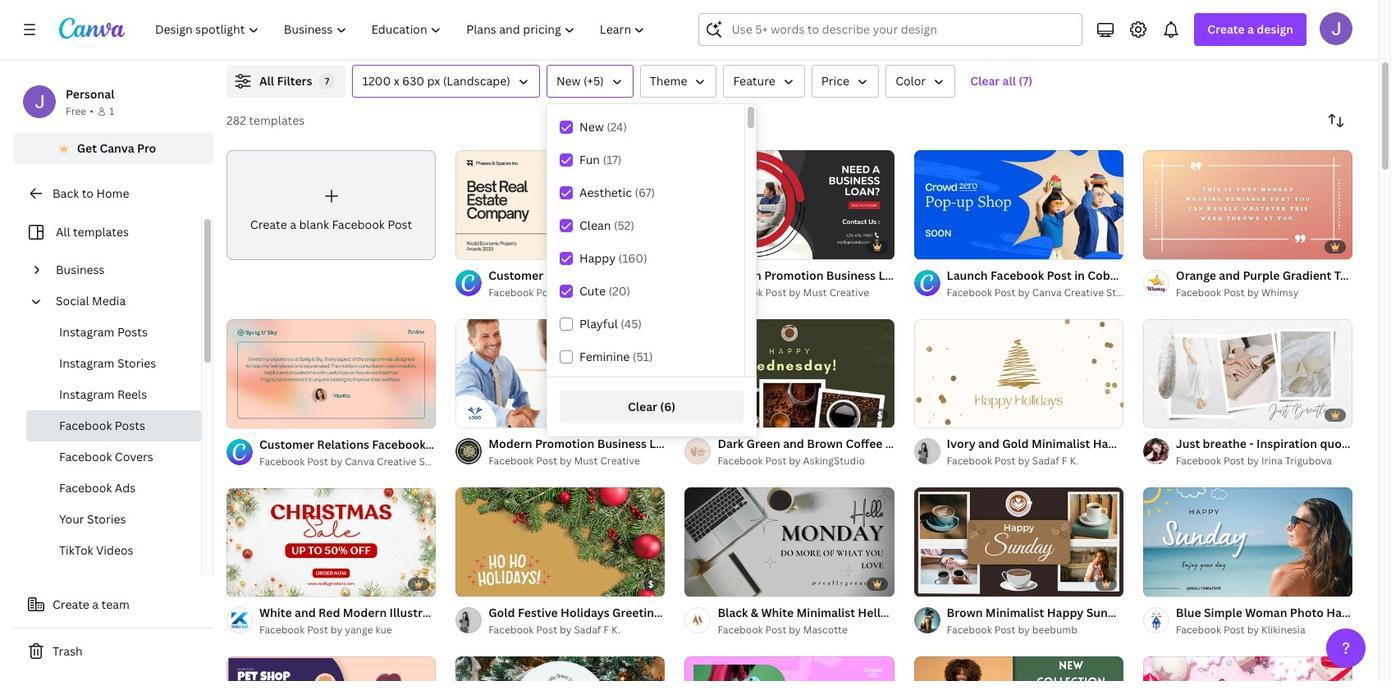 Task type: locate. For each thing, give the bounding box(es) containing it.
facebook post by must creative link for modern promotion business loan agency facebook post link for rightmost modern promotion business loan agency facebook post image
[[718, 285, 894, 301]]

templates inside all templates link
[[73, 224, 129, 240]]

2 photo from the left
[[1290, 605, 1324, 621]]

kue
[[375, 623, 392, 637]]

greeting
[[612, 605, 661, 621], [939, 605, 987, 621]]

all for all templates
[[56, 224, 70, 240]]

instagram for instagram reels
[[59, 387, 114, 402]]

0 horizontal spatial $
[[648, 578, 654, 590]]

canva
[[100, 140, 134, 156], [574, 285, 604, 299], [1032, 285, 1062, 299], [345, 454, 374, 468]]

1 horizontal spatial a
[[290, 217, 296, 232]]

sunday
[[1087, 605, 1128, 621]]

happy up beebumb
[[1047, 605, 1084, 621]]

by up brown minimalist happy sunday photo polaroid facebook post
[[1018, 454, 1030, 468]]

1 vertical spatial promotion
[[535, 436, 595, 452]]

7 filter options selected element
[[319, 73, 335, 89]]

a inside create a blank facebook post "element"
[[290, 217, 296, 232]]

a left blank
[[290, 217, 296, 232]]

stories up reels
[[117, 355, 156, 371]]

facebook post by mascotte link
[[718, 622, 894, 639]]

1 vertical spatial modern promotion business loan agency facebook post link
[[489, 435, 805, 453]]

2 greeting from the left
[[939, 605, 987, 621]]

by
[[560, 285, 572, 299], [789, 285, 801, 299], [1018, 285, 1030, 299], [1247, 285, 1259, 299], [560, 454, 572, 468], [789, 454, 801, 468], [1018, 454, 1030, 468], [1247, 454, 1259, 468], [331, 454, 343, 468], [560, 623, 572, 637], [789, 623, 801, 637], [1018, 623, 1030, 637], [1247, 623, 1259, 637], [331, 623, 343, 637]]

black & white minimalist hello monday greeting facebook post image
[[685, 487, 894, 597]]

facebook inside "element"
[[332, 217, 385, 232]]

create inside 'button'
[[53, 597, 89, 612]]

customer relations facebook post in dark green pastel orange simple vibrant minimalism style image
[[227, 319, 436, 429]]

and for ivory
[[978, 436, 1000, 452]]

happy left sund
[[1327, 605, 1363, 621]]

0 horizontal spatial templates
[[73, 224, 129, 240]]

facebook post by whimsy link
[[1176, 285, 1353, 301]]

and left purple
[[1219, 267, 1240, 283]]

create for create a design
[[1208, 21, 1245, 37]]

0 vertical spatial clear
[[970, 73, 1000, 89]]

modern promotion business loan agency facebook post facebook post by must creative
[[718, 267, 1034, 299], [489, 436, 805, 468]]

facebook post by yange kue link
[[259, 622, 436, 639]]

1 vertical spatial all
[[56, 224, 70, 240]]

(160)
[[619, 250, 647, 266]]

facebook post by canva creative studio for gold
[[947, 285, 1138, 299]]

0 horizontal spatial a
[[92, 597, 99, 612]]

by left askingstudio
[[789, 454, 801, 468]]

facebook post by askingstudio
[[718, 454, 865, 468]]

by down "-"
[[1247, 454, 1259, 468]]

1 vertical spatial and
[[978, 436, 1000, 452]]

0 horizontal spatial promotion
[[535, 436, 595, 452]]

k. down ivory and gold minimalist happy holidays facebook post link
[[1070, 454, 1079, 468]]

business inside the business link
[[56, 262, 105, 277]]

pink and black modern merry christmas facebook post image
[[1143, 656, 1353, 681]]

inspiration
[[1257, 436, 1318, 452]]

facebook post by sadaf f k. link for gold
[[947, 453, 1124, 470]]

facebook post by canva creative studio link for gold
[[947, 285, 1138, 301]]

1 vertical spatial create
[[250, 217, 287, 232]]

2 horizontal spatial business
[[826, 267, 876, 283]]

f down the gold festive holidays greeting facebook post link
[[604, 623, 609, 637]]

1 horizontal spatial modern promotion business loan agency facebook post image
[[685, 150, 894, 260]]

0 horizontal spatial create
[[53, 597, 89, 612]]

templates
[[249, 112, 305, 128], [73, 224, 129, 240]]

facebook post by sadaf f k. link down ivory
[[947, 453, 1124, 470]]

(+5)
[[584, 73, 604, 89]]

color button
[[886, 65, 956, 98]]

1 horizontal spatial f
[[1062, 454, 1067, 468]]

0 vertical spatial gold
[[1002, 436, 1029, 452]]

get canva pro
[[77, 140, 156, 156]]

gold inside "ivory and gold minimalist happy holidays facebook post facebook post by sadaf f k."
[[1002, 436, 1029, 452]]

blue
[[1176, 605, 1201, 621]]

0 horizontal spatial clear
[[628, 399, 657, 415]]

instagram up facebook posts
[[59, 387, 114, 402]]

videos
[[96, 543, 133, 558]]

playful (45)
[[580, 316, 642, 332]]

None search field
[[699, 13, 1083, 46]]

f down ivory and gold minimalist happy holidays facebook post link
[[1062, 454, 1067, 468]]

facebook inside blue simple woman photo happy sund facebook post by klikinesia
[[1176, 623, 1221, 637]]

minimalist
[[1032, 436, 1090, 452], [797, 605, 855, 621], [986, 605, 1044, 621]]

back
[[53, 186, 79, 201]]

modern promotion business loan agency facebook post link for rightmost modern promotion business loan agency facebook post image
[[718, 267, 1034, 285]]

customer relations facebook post in pastel pink chic photocentric frames style image
[[685, 656, 894, 681]]

0 horizontal spatial facebook post by canva creative studio link
[[259, 454, 450, 470]]

0 vertical spatial stories
[[117, 355, 156, 371]]

happy down clean
[[580, 250, 616, 266]]

1 vertical spatial must
[[574, 454, 598, 468]]

minimalist inside brown minimalist happy sunday photo polaroid facebook post facebook post by beebumb
[[986, 605, 1044, 621]]

all down back
[[56, 224, 70, 240]]

0 horizontal spatial agency
[[680, 436, 721, 452]]

minimalist inside black & white minimalist hello monday greeting facebook post facebook post by mascotte
[[797, 605, 855, 621]]

by down "woman"
[[1247, 623, 1259, 637]]

gold
[[1002, 436, 1029, 452], [489, 605, 515, 621]]

just breathe -  inspiration quote facebook post daily plan image
[[1143, 319, 1353, 429]]

0 horizontal spatial facebook post by must creative link
[[489, 453, 665, 470]]

by up gold festive holidays greeting facebook post image
[[560, 454, 572, 468]]

1 horizontal spatial create
[[250, 217, 287, 232]]

happy inside brown minimalist happy sunday photo polaroid facebook post facebook post by beebumb
[[1047, 605, 1084, 621]]

sadaf inside "ivory and gold minimalist happy holidays facebook post facebook post by sadaf f k."
[[1032, 454, 1060, 468]]

stories inside "link"
[[87, 511, 126, 527]]

0 vertical spatial a
[[1248, 21, 1254, 37]]

happy inside "ivory and gold minimalist happy holidays facebook post facebook post by sadaf f k."
[[1093, 436, 1130, 452]]

instagram posts
[[59, 324, 148, 340]]

1 horizontal spatial must
[[803, 285, 827, 299]]

$
[[877, 409, 883, 421], [648, 578, 654, 590]]

0 horizontal spatial must
[[574, 454, 598, 468]]

0 vertical spatial loan
[[879, 267, 906, 283]]

1 horizontal spatial agency
[[909, 267, 950, 283]]

facebook post by sadaf f k. link up green modern business christmas closure dates facebook post image
[[489, 622, 665, 639]]

klikinesia
[[1262, 623, 1306, 637]]

social media
[[56, 293, 126, 309]]

0 vertical spatial modern promotion business loan agency facebook post image
[[685, 150, 894, 260]]

630
[[402, 73, 424, 89]]

gold right ivory
[[1002, 436, 1029, 452]]

blue simple woman photo happy sund link
[[1176, 604, 1391, 622]]

new inside button
[[556, 73, 581, 89]]

create a team button
[[13, 589, 213, 621]]

a left design
[[1248, 21, 1254, 37]]

(6)
[[660, 399, 676, 415]]

canva for facebook post by canva creative studio link for gold
[[1032, 285, 1062, 299]]

0 vertical spatial modern
[[718, 267, 762, 283]]

1 horizontal spatial clear
[[970, 73, 1000, 89]]

0 vertical spatial f
[[1062, 454, 1067, 468]]

clear (6)
[[628, 399, 676, 415]]

0 vertical spatial holidays
[[1133, 436, 1182, 452]]

instagram down social media
[[59, 324, 114, 340]]

ivory
[[947, 436, 976, 452]]

clear all (7)
[[970, 73, 1033, 89]]

creative
[[606, 285, 646, 299], [830, 285, 869, 299], [1064, 285, 1104, 299], [600, 454, 640, 468], [377, 454, 417, 468]]

photo
[[1131, 605, 1165, 621], [1290, 605, 1324, 621]]

free
[[66, 104, 86, 118]]

1 horizontal spatial all
[[259, 73, 274, 89]]

must
[[803, 285, 827, 299], [574, 454, 598, 468]]

1 vertical spatial gold
[[489, 605, 515, 621]]

minimalist inside "ivory and gold minimalist happy holidays facebook post facebook post by sadaf f k."
[[1032, 436, 1090, 452]]

0 vertical spatial modern promotion business loan agency facebook post link
[[718, 267, 1034, 285]]

brown minimalist happy sunday photo polaroid facebook post image
[[914, 487, 1124, 597]]

sadaf inside 'gold festive holidays greeting facebook post facebook post by sadaf f k.'
[[574, 623, 601, 637]]

holidays right festive
[[561, 605, 610, 621]]

1 vertical spatial loan
[[649, 436, 677, 452]]

by left beebumb
[[1018, 623, 1030, 637]]

new left (24)
[[580, 119, 604, 135]]

1 vertical spatial $
[[648, 578, 654, 590]]

happy left just
[[1093, 436, 1130, 452]]

modern promotion business loan agency facebook post image
[[685, 150, 894, 260], [456, 319, 665, 429]]

1 horizontal spatial holidays
[[1133, 436, 1182, 452]]

1 vertical spatial modern
[[489, 436, 532, 452]]

0 horizontal spatial modern
[[489, 436, 532, 452]]

k.
[[1070, 454, 1079, 468], [612, 623, 621, 637]]

(17)
[[603, 152, 622, 167]]

sadaf down ivory and gold minimalist happy holidays facebook post link
[[1032, 454, 1060, 468]]

photo right the sunday
[[1131, 605, 1165, 621]]

holidays
[[1133, 436, 1182, 452], [561, 605, 610, 621]]

1 horizontal spatial facebook post by canva creative studio link
[[489, 285, 679, 301]]

posts down social media link
[[117, 324, 148, 340]]

0 vertical spatial $
[[877, 409, 883, 421]]

0 vertical spatial promotion
[[764, 267, 824, 283]]

1 horizontal spatial and
[[1219, 267, 1240, 283]]

facebook inside just breathe -  inspiration quote facebo facebook post by irina trigubova
[[1176, 454, 1221, 468]]

a for design
[[1248, 21, 1254, 37]]

a inside create a team 'button'
[[92, 597, 99, 612]]

create left design
[[1208, 21, 1245, 37]]

irina
[[1262, 454, 1283, 468]]

blue simple woman photo happy sund facebook post by klikinesia
[[1176, 605, 1391, 637]]

trash link
[[13, 635, 213, 668]]

price
[[822, 73, 850, 89]]

instagram for instagram posts
[[59, 324, 114, 340]]

a inside create a design dropdown button
[[1248, 21, 1254, 37]]

promotion for rightmost modern promotion business loan agency facebook post image
[[764, 267, 824, 283]]

promotion for the left modern promotion business loan agency facebook post image
[[535, 436, 595, 452]]

(7)
[[1019, 73, 1033, 89]]

create left blank
[[250, 217, 287, 232]]

(67)
[[635, 185, 655, 200]]

0 horizontal spatial business
[[56, 262, 105, 277]]

clear left (6) on the left of page
[[628, 399, 657, 415]]

1 horizontal spatial sadaf
[[1032, 454, 1060, 468]]

templates down back to home
[[73, 224, 129, 240]]

0 horizontal spatial facebook post by canva creative studio
[[259, 454, 450, 468]]

clear
[[970, 73, 1000, 89], [628, 399, 657, 415]]

black & white minimalist hello monday greeting facebook post facebook post by mascotte
[[718, 605, 1071, 637]]

studio for happy
[[1106, 285, 1138, 299]]

gold left festive
[[489, 605, 515, 621]]

create left team
[[53, 597, 89, 612]]

1 vertical spatial new
[[580, 119, 604, 135]]

create inside dropdown button
[[1208, 21, 1245, 37]]

instagram for instagram stories
[[59, 355, 114, 371]]

simple
[[1204, 605, 1243, 621]]

sadaf down the gold festive holidays greeting facebook post link
[[574, 623, 601, 637]]

by down purple
[[1247, 285, 1259, 299]]

1 instagram from the top
[[59, 324, 114, 340]]

clear left all
[[970, 73, 1000, 89]]

jacob simon image
[[1320, 12, 1353, 45]]

and
[[1219, 267, 1240, 283], [978, 436, 1000, 452]]

1 horizontal spatial promotion
[[764, 267, 824, 283]]

1 horizontal spatial photo
[[1290, 605, 1324, 621]]

clear for clear all (7)
[[970, 73, 1000, 89]]

facebook post by sadaf f k. link for holidays
[[489, 622, 665, 639]]

modern promotion business loan agency facebook post link for the left modern promotion business loan agency facebook post image
[[489, 435, 805, 453]]

clear all (7) button
[[962, 65, 1041, 98]]

a left team
[[92, 597, 99, 612]]

2 horizontal spatial create
[[1208, 21, 1245, 37]]

facebook post by irina trigubova link
[[1176, 453, 1353, 470]]

by inside 'gold festive holidays greeting facebook post facebook post by sadaf f k.'
[[560, 623, 572, 637]]

by up green modern business christmas closure dates facebook post image
[[560, 623, 572, 637]]

(51)
[[633, 349, 653, 364]]

facebook post by must creative link for modern promotion business loan agency facebook post link related to the left modern promotion business loan agency facebook post image
[[489, 453, 665, 470]]

by inside "ivory and gold minimalist happy holidays facebook post facebook post by sadaf f k."
[[1018, 454, 1030, 468]]

0 vertical spatial new
[[556, 73, 581, 89]]

1 vertical spatial agency
[[680, 436, 721, 452]]

2 horizontal spatial studio
[[1106, 285, 1138, 299]]

launch facebook post in cobalt chic photocentric frames style image
[[914, 150, 1124, 260]]

0 vertical spatial templates
[[249, 112, 305, 128]]

1 vertical spatial facebook post by sadaf f k. link
[[489, 622, 665, 639]]

by inside black & white minimalist hello monday greeting facebook post facebook post by mascotte
[[789, 623, 801, 637]]

green and orange spring happy new collection facebook post image
[[914, 656, 1124, 681]]

new left the (+5)
[[556, 73, 581, 89]]

1 photo from the left
[[1131, 605, 1165, 621]]

1 vertical spatial clear
[[628, 399, 657, 415]]

0 horizontal spatial holidays
[[561, 605, 610, 621]]

cute (20)
[[580, 283, 631, 299]]

1 vertical spatial templates
[[73, 224, 129, 240]]

and right ivory
[[978, 436, 1000, 452]]

0 vertical spatial create
[[1208, 21, 1245, 37]]

all templates
[[56, 224, 129, 240]]

2 vertical spatial create
[[53, 597, 89, 612]]

0 vertical spatial all
[[259, 73, 274, 89]]

1 vertical spatial f
[[604, 623, 609, 637]]

0 vertical spatial k.
[[1070, 454, 1079, 468]]

promotion
[[764, 267, 824, 283], [535, 436, 595, 452]]

all left filters on the left top of page
[[259, 73, 274, 89]]

business for the left modern promotion business loan agency facebook post image
[[597, 436, 647, 452]]

1 vertical spatial stories
[[87, 511, 126, 527]]

all
[[1003, 73, 1016, 89]]

facebook post by must creative link
[[718, 285, 894, 301], [489, 453, 665, 470]]

2 instagram from the top
[[59, 355, 114, 371]]

photo up klikinesia
[[1290, 605, 1324, 621]]

brown minimalist happy sunday photo polaroid facebook post facebook post by beebumb
[[947, 605, 1298, 637]]

must for the left modern promotion business loan agency facebook post image
[[574, 454, 598, 468]]

0 vertical spatial facebook post by sadaf f k. link
[[947, 453, 1124, 470]]

1 vertical spatial sadaf
[[574, 623, 601, 637]]

create a team
[[53, 597, 130, 612]]

1 horizontal spatial facebook post by must creative link
[[718, 285, 894, 301]]

ivory and gold minimalist happy holidays facebook post link
[[947, 435, 1265, 453]]

clean
[[580, 218, 611, 233]]

1 horizontal spatial gold
[[1002, 436, 1029, 452]]

instagram stories link
[[26, 348, 201, 379]]

canva inside the get canva pro button
[[100, 140, 134, 156]]

1 horizontal spatial studio
[[648, 285, 679, 299]]

1 vertical spatial facebook post by must creative link
[[489, 453, 665, 470]]

and inside orange and purple gradient textured r facebook post by whimsy
[[1219, 267, 1240, 283]]

stories down "facebook ads" link
[[87, 511, 126, 527]]

1 vertical spatial holidays
[[561, 605, 610, 621]]

0 vertical spatial agency
[[909, 267, 950, 283]]

agency for the left modern promotion business loan agency facebook post image
[[680, 436, 721, 452]]

0 horizontal spatial facebook post by sadaf f k. link
[[489, 622, 665, 639]]

all
[[259, 73, 274, 89], [56, 224, 70, 240]]

0 vertical spatial must
[[803, 285, 827, 299]]

1 horizontal spatial templates
[[249, 112, 305, 128]]

3 instagram from the top
[[59, 387, 114, 402]]

2 vertical spatial instagram
[[59, 387, 114, 402]]

1 horizontal spatial k.
[[1070, 454, 1079, 468]]

1 horizontal spatial $
[[877, 409, 883, 421]]

1 vertical spatial modern promotion business loan agency facebook post image
[[456, 319, 665, 429]]

create inside "element"
[[250, 217, 287, 232]]

pro
[[137, 140, 156, 156]]

by up ivory and gold minimalist happy holidays facebook post image
[[1018, 285, 1030, 299]]

k. down the gold festive holidays greeting facebook post link
[[612, 623, 621, 637]]

instagram up instagram reels
[[59, 355, 114, 371]]

2 horizontal spatial facebook post by canva creative studio link
[[947, 285, 1138, 301]]

0 horizontal spatial all
[[56, 224, 70, 240]]

price button
[[812, 65, 879, 98]]

2 horizontal spatial a
[[1248, 21, 1254, 37]]

gold festive holidays greeting facebook post facebook post by sadaf f k.
[[489, 605, 745, 637]]

2 vertical spatial a
[[92, 597, 99, 612]]

1 vertical spatial posts
[[115, 418, 145, 433]]

1 vertical spatial a
[[290, 217, 296, 232]]

by inside orange and purple gradient textured r facebook post by whimsy
[[1247, 285, 1259, 299]]

business for rightmost modern promotion business loan agency facebook post image
[[826, 267, 876, 283]]

0 horizontal spatial k.
[[612, 623, 621, 637]]

0 vertical spatial and
[[1219, 267, 1240, 283]]

0 horizontal spatial and
[[978, 436, 1000, 452]]

minimalist for hello
[[797, 605, 855, 621]]

1 horizontal spatial greeting
[[939, 605, 987, 621]]

ads
[[115, 480, 136, 496]]

by down white
[[789, 623, 801, 637]]

1 horizontal spatial modern
[[718, 267, 762, 283]]

post inside "element"
[[388, 217, 412, 232]]

create a blank facebook post element
[[227, 150, 436, 260]]

new for new (+5)
[[556, 73, 581, 89]]

1 greeting from the left
[[612, 605, 661, 621]]

and inside "ivory and gold minimalist happy holidays facebook post facebook post by sadaf f k."
[[978, 436, 1000, 452]]

1 vertical spatial instagram
[[59, 355, 114, 371]]

theme button
[[640, 65, 717, 98]]

by inside brown minimalist happy sunday photo polaroid facebook post facebook post by beebumb
[[1018, 623, 1030, 637]]

free •
[[66, 104, 94, 118]]

0 vertical spatial instagram
[[59, 324, 114, 340]]

0 horizontal spatial sadaf
[[574, 623, 601, 637]]

0 vertical spatial posts
[[117, 324, 148, 340]]

holidays left breathe
[[1133, 436, 1182, 452]]

templates down 'all filters'
[[249, 112, 305, 128]]

posts down reels
[[115, 418, 145, 433]]

personal
[[66, 86, 114, 102]]

clean (52)
[[580, 218, 634, 233]]



Task type: describe. For each thing, give the bounding box(es) containing it.
must for rightmost modern promotion business loan agency facebook post image
[[803, 285, 827, 299]]

playful
[[580, 316, 618, 332]]

askingstudio
[[803, 454, 865, 468]]

create a design button
[[1195, 13, 1307, 46]]

templates for all templates
[[73, 224, 129, 240]]

photo inside brown minimalist happy sunday photo polaroid facebook post facebook post by beebumb
[[1131, 605, 1165, 621]]

282
[[227, 112, 246, 128]]

greeting inside 'gold festive holidays greeting facebook post facebook post by sadaf f k.'
[[612, 605, 661, 621]]

&
[[751, 605, 759, 621]]

all templates link
[[23, 217, 191, 248]]

orange and purple gradient textured r facebook post by whimsy
[[1176, 267, 1391, 299]]

stories for instagram stories
[[117, 355, 156, 371]]

posts for instagram posts
[[117, 324, 148, 340]]

back to home
[[53, 186, 129, 201]]

orange and purple gradient textured reminder facebook post image
[[1143, 150, 1353, 260]]

agency for rightmost modern promotion business loan agency facebook post image
[[909, 267, 950, 283]]

facebook post by canva creative studio link for business
[[489, 285, 679, 301]]

social media link
[[49, 286, 191, 317]]

templates for 282 templates
[[249, 112, 305, 128]]

1 vertical spatial modern promotion business loan agency facebook post facebook post by must creative
[[489, 436, 805, 468]]

Sort by button
[[1320, 104, 1353, 137]]

filters
[[277, 73, 312, 89]]

posts for facebook posts
[[115, 418, 145, 433]]

home
[[96, 186, 129, 201]]

to
[[82, 186, 94, 201]]

tiktok
[[59, 543, 93, 558]]

color
[[896, 73, 926, 89]]

0 horizontal spatial modern promotion business loan agency facebook post image
[[456, 319, 665, 429]]

$ for facebook post by sadaf f k.
[[648, 578, 654, 590]]

facebook post by canva creative studio for business
[[489, 285, 679, 299]]

brown
[[947, 605, 983, 621]]

instagram posts link
[[26, 317, 201, 348]]

sund
[[1366, 605, 1391, 621]]

f inside "ivory and gold minimalist happy holidays facebook post facebook post by sadaf f k."
[[1062, 454, 1067, 468]]

monday
[[891, 605, 936, 621]]

get
[[77, 140, 97, 156]]

happy inside blue simple woman photo happy sund facebook post by klikinesia
[[1327, 605, 1363, 621]]

polaroid
[[1168, 605, 1214, 621]]

get canva pro button
[[13, 133, 213, 164]]

0 vertical spatial modern promotion business loan agency facebook post facebook post by must creative
[[718, 267, 1034, 299]]

gold festive holidays greeting facebook post link
[[489, 604, 745, 622]]

by inside blue simple woman photo happy sund facebook post by klikinesia
[[1247, 623, 1259, 637]]

black
[[718, 605, 748, 621]]

by left yange
[[331, 623, 343, 637]]

blue simple woman photo happy sunday facebook post image
[[1143, 487, 1353, 597]]

feminine
[[580, 349, 630, 364]]

post inside blue simple woman photo happy sund facebook post by klikinesia
[[1224, 623, 1245, 637]]

photo inside blue simple woman photo happy sund facebook post by klikinesia
[[1290, 605, 1324, 621]]

canva for the leftmost facebook post by canva creative studio link
[[345, 454, 374, 468]]

facebook posts
[[59, 418, 145, 433]]

dark green and brown coffee photo simple minimalist photography greeting facebook post image
[[685, 319, 894, 429]]

purple
[[1243, 267, 1280, 283]]

and for orange
[[1219, 267, 1240, 283]]

Search search field
[[732, 14, 1072, 45]]

festive
[[518, 605, 558, 621]]

facebook post by klikinesia link
[[1176, 622, 1353, 639]]

green modern business christmas closure dates facebook post image
[[456, 656, 665, 681]]

white
[[761, 605, 794, 621]]

px
[[427, 73, 440, 89]]

1200 x 630 px (landscape) button
[[352, 65, 540, 98]]

white and red modern illustrated merry christmas sale facebook post image
[[227, 488, 436, 597]]

all filters
[[259, 73, 312, 89]]

facebook post by beebumb link
[[947, 622, 1124, 639]]

gold festive holidays greeting facebook post image
[[456, 487, 665, 597]]

1200
[[362, 73, 391, 89]]

holidays inside "ivory and gold minimalist happy holidays facebook post facebook post by sadaf f k."
[[1133, 436, 1182, 452]]

gradient
[[1283, 267, 1332, 283]]

team
[[101, 597, 130, 612]]

post inside orange and purple gradient textured r facebook post by whimsy
[[1224, 285, 1245, 299]]

all for all filters
[[259, 73, 274, 89]]

ivory and gold minimalist happy holidays facebook post facebook post by sadaf f k.
[[947, 436, 1265, 468]]

just breathe -  inspiration quote facebo facebook post by irina trigubova
[[1176, 436, 1391, 468]]

textured
[[1334, 267, 1384, 283]]

by left cute
[[560, 285, 572, 299]]

a for team
[[92, 597, 99, 612]]

hello
[[858, 605, 888, 621]]

ivory and gold minimalist happy holidays facebook post image
[[914, 319, 1124, 429]]

facebook ads
[[59, 480, 136, 496]]

facebook covers link
[[26, 442, 201, 473]]

media
[[92, 293, 126, 309]]

customer relations facebook post in cream beige black warm & modern style image
[[456, 150, 665, 260]]

by inside just breathe -  inspiration quote facebo facebook post by irina trigubova
[[1247, 454, 1259, 468]]

yange
[[345, 623, 373, 637]]

by up dark green and brown coffee photo simple minimalist photography greeting facebook post
[[789, 285, 801, 299]]

0 horizontal spatial loan
[[649, 436, 677, 452]]

1200 x 630 px (landscape)
[[362, 73, 510, 89]]

a for blank
[[290, 217, 296, 232]]

new for new (24)
[[580, 119, 604, 135]]

modern for rightmost modern promotion business loan agency facebook post image
[[718, 267, 762, 283]]

black & white minimalist hello monday greeting facebook post link
[[718, 604, 1071, 622]]

facebook inside orange and purple gradient textured r facebook post by whimsy
[[1176, 285, 1221, 299]]

r
[[1386, 267, 1391, 283]]

covers
[[115, 449, 153, 465]]

feature
[[733, 73, 776, 89]]

cute
[[580, 283, 606, 299]]

facebook post by yange kue
[[259, 623, 392, 637]]

blank
[[299, 217, 329, 232]]

$ for facebook post by askingstudio
[[877, 409, 883, 421]]

1
[[109, 104, 114, 118]]

k. inside "ivory and gold minimalist happy holidays facebook post facebook post by sadaf f k."
[[1070, 454, 1079, 468]]

mascotte
[[803, 623, 848, 637]]

woman
[[1245, 605, 1288, 621]]

feminine (51)
[[580, 349, 653, 364]]

create for create a team
[[53, 597, 89, 612]]

minimalist for happy
[[1032, 436, 1090, 452]]

1 horizontal spatial loan
[[879, 267, 906, 283]]

top level navigation element
[[144, 13, 660, 46]]

facebook ads link
[[26, 473, 201, 504]]

holidays inside 'gold festive holidays greeting facebook post facebook post by sadaf f k.'
[[561, 605, 610, 621]]

(20)
[[609, 283, 631, 299]]

trash
[[53, 644, 83, 659]]

modern for the left modern promotion business loan agency facebook post image
[[489, 436, 532, 452]]

new (+5)
[[556, 73, 604, 89]]

beebumb
[[1032, 623, 1078, 637]]

feature button
[[724, 65, 805, 98]]

breathe
[[1203, 436, 1247, 452]]

new (+5) button
[[547, 65, 633, 98]]

greeting inside black & white minimalist hello monday greeting facebook post facebook post by mascotte
[[939, 605, 987, 621]]

f inside 'gold festive holidays greeting facebook post facebook post by sadaf f k.'
[[604, 623, 609, 637]]

canva for facebook post by canva creative studio link related to business
[[574, 285, 604, 299]]

gold inside 'gold festive holidays greeting facebook post facebook post by sadaf f k.'
[[489, 605, 515, 621]]

(52)
[[614, 218, 634, 233]]

create for create a blank facebook post
[[250, 217, 287, 232]]

studio for agency
[[648, 285, 679, 299]]

by up white and red modern illustrated merry christmas sale facebook post image
[[331, 454, 343, 468]]

facebook post by askingstudio link
[[718, 453, 894, 470]]

fun
[[580, 152, 600, 167]]

aesthetic
[[580, 185, 632, 200]]

k. inside 'gold festive holidays greeting facebook post facebook post by sadaf f k.'
[[612, 623, 621, 637]]

tiktok videos
[[59, 543, 133, 558]]

clear (6) button
[[560, 391, 744, 424]]

whimsy
[[1262, 285, 1299, 299]]

post inside just breathe -  inspiration quote facebo facebook post by irina trigubova
[[1224, 454, 1245, 468]]

stories for your stories
[[87, 511, 126, 527]]

0 horizontal spatial studio
[[419, 454, 450, 468]]

facebook covers
[[59, 449, 153, 465]]

fun (17)
[[580, 152, 622, 167]]

blue and orange illustrated pet shop facebook post image
[[227, 656, 436, 681]]

clear for clear (6)
[[628, 399, 657, 415]]

facebo
[[1356, 436, 1391, 452]]

back to home link
[[13, 177, 213, 210]]



Task type: vqa. For each thing, say whether or not it's contained in the screenshot.


